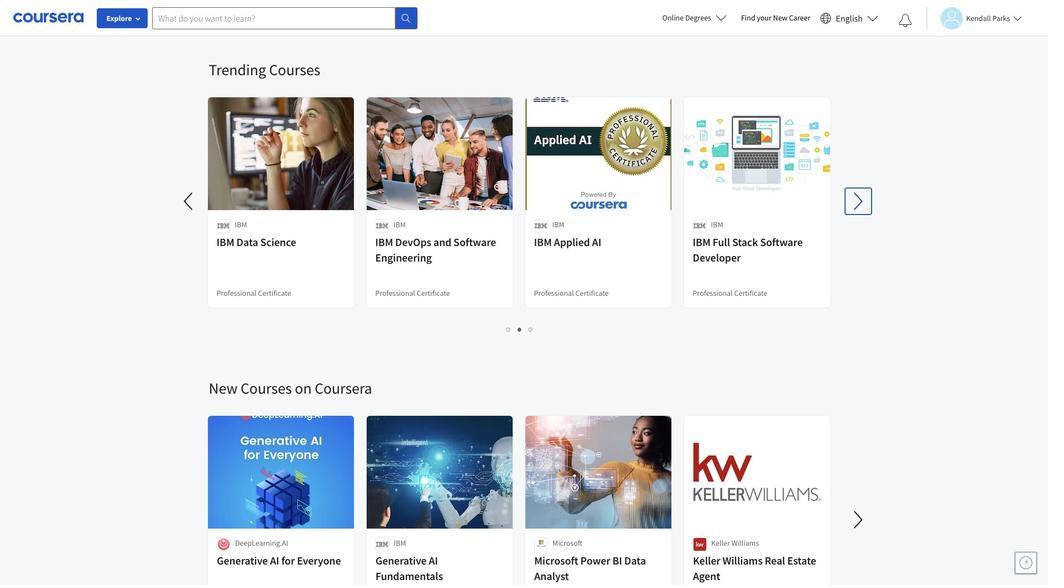 Task type: describe. For each thing, give the bounding box(es) containing it.
coursera image
[[13, 9, 84, 27]]

online degrees button
[[654, 6, 736, 30]]

keller williams real estate agent
[[693, 554, 816, 583]]

previous slide image
[[176, 188, 202, 215]]

agent
[[693, 569, 720, 583]]

show notifications image
[[899, 14, 912, 27]]

1
[[507, 324, 511, 335]]

and
[[434, 235, 452, 249]]

1 horizontal spatial new
[[773, 13, 788, 23]]

professional certificate for data
[[217, 288, 291, 298]]

keller for keller williams real estate agent
[[693, 554, 720, 568]]

ibm inside ibm devops and software engineering
[[375, 235, 393, 249]]

explore button
[[97, 8, 148, 28]]

ai inside trending courses carousel element
[[592, 235, 602, 249]]

ibm data science
[[217, 235, 296, 249]]

certificate for and
[[417, 288, 450, 298]]

help center image
[[1020, 557, 1033, 570]]

estate
[[787, 554, 816, 568]]

1 button
[[503, 323, 515, 336]]

ibm image for generative ai fundamentals
[[375, 538, 389, 552]]

courses for trending
[[269, 60, 320, 80]]

on
[[295, 378, 312, 398]]

professional for ibm applied ai
[[534, 288, 574, 298]]

generative for generative ai for everyone
[[217, 554, 268, 568]]

keller williams
[[711, 538, 759, 548]]

career
[[789, 13, 811, 23]]

full
[[713, 235, 730, 249]]

professional certificate for full
[[693, 288, 768, 298]]

your
[[757, 13, 772, 23]]

microsoft image
[[534, 538, 548, 552]]

data inside trending courses carousel element
[[237, 235, 258, 249]]

microsoft for microsoft
[[552, 538, 582, 548]]

deeplearning.ai image
[[217, 538, 230, 552]]

fundamentals
[[375, 569, 443, 583]]

online
[[663, 13, 684, 23]]

devops
[[395, 235, 431, 249]]

certificate for ai
[[576, 288, 609, 298]]

williams for keller williams real estate agent
[[723, 554, 763, 568]]

ibm left applied
[[534, 235, 552, 249]]

for
[[281, 554, 295, 568]]

microsoft for microsoft power bi data analyst
[[534, 554, 578, 568]]

ibm image for ibm data science
[[217, 219, 230, 233]]

analyst
[[534, 569, 569, 583]]

ibm devops and software engineering
[[375, 235, 496, 264]]

ibm up ibm data science
[[235, 220, 247, 230]]

2 button
[[515, 323, 526, 336]]

ibm image for ibm applied ai
[[534, 219, 548, 233]]

kendall
[[967, 13, 991, 23]]

coursera
[[315, 378, 372, 398]]

ibm left science
[[217, 235, 234, 249]]

list inside trending courses carousel element
[[209, 323, 831, 336]]

english button
[[816, 0, 883, 36]]

ibm image for ibm full stack software developer
[[693, 219, 707, 233]]

explore
[[107, 13, 132, 23]]

keller for keller williams
[[711, 538, 730, 548]]

science
[[260, 235, 296, 249]]

data inside the microsoft power bi data analyst
[[624, 554, 646, 568]]

generative ai for everyone
[[217, 554, 341, 568]]

stack
[[732, 235, 758, 249]]

professional certificate for applied
[[534, 288, 609, 298]]



Task type: vqa. For each thing, say whether or not it's contained in the screenshot.
bottom Occupation
no



Task type: locate. For each thing, give the bounding box(es) containing it.
1 vertical spatial microsoft
[[534, 554, 578, 568]]

professional certificate down "engineering"
[[375, 288, 450, 298]]

certificate down 'ibm full stack software developer'
[[734, 288, 768, 298]]

developer
[[693, 251, 741, 264]]

online degrees
[[663, 13, 712, 23]]

0 horizontal spatial ibm image
[[375, 219, 389, 233]]

williams
[[732, 538, 759, 548], [723, 554, 763, 568]]

3 professional from the left
[[534, 288, 574, 298]]

generative inside generative ai fundamentals
[[375, 554, 427, 568]]

ibm
[[235, 220, 247, 230], [394, 220, 406, 230], [552, 220, 565, 230], [711, 220, 723, 230], [217, 235, 234, 249], [375, 235, 393, 249], [534, 235, 552, 249], [693, 235, 711, 249], [394, 538, 406, 548]]

professional for ibm full stack software developer
[[693, 288, 733, 298]]

professional for ibm data science
[[217, 288, 257, 298]]

certificate down applied
[[576, 288, 609, 298]]

list containing 1
[[209, 323, 831, 336]]

2 list from the top
[[209, 323, 831, 336]]

2 ibm image from the left
[[534, 219, 548, 233]]

microsoft right microsoft icon
[[552, 538, 582, 548]]

new
[[773, 13, 788, 23], [209, 378, 238, 398]]

professional down "developer"
[[693, 288, 733, 298]]

data left science
[[237, 235, 258, 249]]

4 professional from the left
[[693, 288, 733, 298]]

2 horizontal spatial ai
[[592, 235, 602, 249]]

1 vertical spatial new
[[209, 378, 238, 398]]

find
[[741, 13, 756, 23]]

degrees
[[686, 13, 712, 23]]

0 vertical spatial williams
[[732, 538, 759, 548]]

engineering
[[375, 251, 432, 264]]

software inside ibm devops and software engineering
[[454, 235, 496, 249]]

2
[[518, 324, 522, 335]]

2 certificate from the left
[[417, 288, 450, 298]]

ibm image up ibm applied ai
[[534, 219, 548, 233]]

ibm image up "engineering"
[[375, 219, 389, 233]]

1 horizontal spatial software
[[760, 235, 803, 249]]

0 vertical spatial courses
[[269, 60, 320, 80]]

1 vertical spatial williams
[[723, 554, 763, 568]]

software for ibm devops and software engineering
[[454, 235, 496, 249]]

trending
[[209, 60, 266, 80]]

ibm inside 'ibm full stack software developer'
[[693, 235, 711, 249]]

2 horizontal spatial ibm image
[[693, 219, 707, 233]]

courses
[[269, 60, 320, 80], [241, 378, 292, 398]]

ibm image up ibm data science
[[217, 219, 230, 233]]

ibm applied ai
[[534, 235, 602, 249]]

courses for new
[[241, 378, 292, 398]]

1 certificate from the left
[[258, 288, 291, 298]]

ai inside generative ai fundamentals
[[429, 554, 438, 568]]

ibm up "engineering"
[[375, 235, 393, 249]]

next slide image
[[845, 188, 872, 215]]

generative
[[217, 554, 268, 568], [375, 554, 427, 568]]

ibm left "full"
[[693, 235, 711, 249]]

data right bi at right bottom
[[624, 554, 646, 568]]

0 horizontal spatial ai
[[270, 554, 279, 568]]

keller inside keller williams real estate agent
[[693, 554, 720, 568]]

williams down keller williams
[[723, 554, 763, 568]]

software
[[454, 235, 496, 249], [760, 235, 803, 249]]

professional down ibm data science
[[217, 288, 257, 298]]

ibm up "full"
[[711, 220, 723, 230]]

certificate
[[258, 288, 291, 298], [417, 288, 450, 298], [576, 288, 609, 298], [734, 288, 768, 298]]

list
[[209, 4, 831, 17], [209, 323, 831, 336]]

real
[[765, 554, 785, 568]]

0 vertical spatial list
[[209, 4, 831, 17]]

power
[[580, 554, 610, 568]]

find your new career link
[[736, 11, 816, 25]]

kendall parks
[[967, 13, 1011, 23]]

3 button
[[526, 323, 537, 336]]

ai for generative ai for everyone
[[270, 554, 279, 568]]

ibm image
[[375, 219, 389, 233], [534, 219, 548, 233]]

ibm full stack software developer
[[693, 235, 803, 264]]

1 software from the left
[[454, 235, 496, 249]]

professional certificate for devops
[[375, 288, 450, 298]]

1 professional certificate from the left
[[217, 288, 291, 298]]

generative ai fundamentals
[[375, 554, 443, 583]]

ibm up the 'devops'
[[394, 220, 406, 230]]

1 horizontal spatial ibm image
[[375, 538, 389, 552]]

bi
[[613, 554, 622, 568]]

1 list from the top
[[209, 4, 831, 17]]

keller up agent
[[693, 554, 720, 568]]

professional up 3 button
[[534, 288, 574, 298]]

data
[[237, 235, 258, 249], [624, 554, 646, 568]]

professional
[[217, 288, 257, 298], [375, 288, 415, 298], [534, 288, 574, 298], [693, 288, 733, 298]]

kendall parks button
[[927, 7, 1023, 29]]

2 generative from the left
[[375, 554, 427, 568]]

professional certificate down applied
[[534, 288, 609, 298]]

microsoft
[[552, 538, 582, 548], [534, 554, 578, 568]]

new courses on coursera
[[209, 378, 372, 398]]

0 horizontal spatial software
[[454, 235, 496, 249]]

parks
[[993, 13, 1011, 23]]

1 generative from the left
[[217, 554, 268, 568]]

1 horizontal spatial ai
[[429, 554, 438, 568]]

1 horizontal spatial generative
[[375, 554, 427, 568]]

deeplearning.ai
[[235, 538, 288, 548]]

1 horizontal spatial ibm image
[[534, 219, 548, 233]]

0 vertical spatial keller
[[711, 538, 730, 548]]

2 software from the left
[[760, 235, 803, 249]]

4 professional certificate from the left
[[693, 288, 768, 298]]

keller
[[711, 538, 730, 548], [693, 554, 720, 568]]

find your new career
[[741, 13, 811, 23]]

software for ibm full stack software developer
[[760, 235, 803, 249]]

None search field
[[152, 7, 418, 29]]

ai up fundamentals
[[429, 554, 438, 568]]

software right and
[[454, 235, 496, 249]]

ai for generative ai fundamentals
[[429, 554, 438, 568]]

ibm image
[[217, 219, 230, 233], [693, 219, 707, 233], [375, 538, 389, 552]]

certificate for science
[[258, 288, 291, 298]]

trending courses carousel element
[[176, 27, 872, 345]]

ai right applied
[[592, 235, 602, 249]]

1 vertical spatial data
[[624, 554, 646, 568]]

3
[[529, 324, 533, 335]]

professional for ibm devops and software engineering
[[375, 288, 415, 298]]

generative for generative ai fundamentals
[[375, 554, 427, 568]]

1 professional from the left
[[217, 288, 257, 298]]

certificate down science
[[258, 288, 291, 298]]

professional certificate
[[217, 288, 291, 298], [375, 288, 450, 298], [534, 288, 609, 298], [693, 288, 768, 298]]

0 horizontal spatial ibm image
[[217, 219, 230, 233]]

english
[[836, 12, 863, 24]]

applied
[[554, 235, 590, 249]]

1 horizontal spatial data
[[624, 554, 646, 568]]

microsoft inside the microsoft power bi data analyst
[[534, 554, 578, 568]]

williams inside keller williams real estate agent
[[723, 554, 763, 568]]

4 certificate from the left
[[734, 288, 768, 298]]

0 vertical spatial microsoft
[[552, 538, 582, 548]]

What do you want to learn? text field
[[152, 7, 396, 29]]

trending courses
[[209, 60, 320, 80]]

generative up fundamentals
[[375, 554, 427, 568]]

0 vertical spatial new
[[773, 13, 788, 23]]

certificate for stack
[[734, 288, 768, 298]]

microsoft up analyst
[[534, 554, 578, 568]]

0 horizontal spatial new
[[209, 378, 238, 398]]

keller williams image
[[693, 538, 707, 552]]

professional certificate down "developer"
[[693, 288, 768, 298]]

ibm image up generative ai fundamentals
[[375, 538, 389, 552]]

williams for keller williams
[[732, 538, 759, 548]]

1 ibm image from the left
[[375, 219, 389, 233]]

1 vertical spatial list
[[209, 323, 831, 336]]

2 professional certificate from the left
[[375, 288, 450, 298]]

1 vertical spatial courses
[[241, 378, 292, 398]]

0 vertical spatial data
[[237, 235, 258, 249]]

software inside 'ibm full stack software developer'
[[760, 235, 803, 249]]

new courses on coursera carousel element
[[203, 345, 1048, 585]]

2 professional from the left
[[375, 288, 415, 298]]

williams up keller williams real estate agent
[[732, 538, 759, 548]]

certificate down ibm devops and software engineering
[[417, 288, 450, 298]]

ibm up ibm applied ai
[[552, 220, 565, 230]]

everyone
[[297, 554, 341, 568]]

3 certificate from the left
[[576, 288, 609, 298]]

next slide image
[[845, 507, 872, 533]]

keller right keller williams image
[[711, 538, 730, 548]]

3 professional certificate from the left
[[534, 288, 609, 298]]

0 horizontal spatial data
[[237, 235, 258, 249]]

ibm image up "developer"
[[693, 219, 707, 233]]

microsoft power bi data analyst
[[534, 554, 646, 583]]

professional certificate down ibm data science
[[217, 288, 291, 298]]

ai left for
[[270, 554, 279, 568]]

professional down "engineering"
[[375, 288, 415, 298]]

ibm inside "new courses on coursera carousel" element
[[394, 538, 406, 548]]

ai
[[592, 235, 602, 249], [270, 554, 279, 568], [429, 554, 438, 568]]

ibm image for ibm devops and software engineering
[[375, 219, 389, 233]]

generative down deeplearning.ai image
[[217, 554, 268, 568]]

1 vertical spatial keller
[[693, 554, 720, 568]]

ibm up generative ai fundamentals
[[394, 538, 406, 548]]

0 horizontal spatial generative
[[217, 554, 268, 568]]

software right stack at the top right
[[760, 235, 803, 249]]



